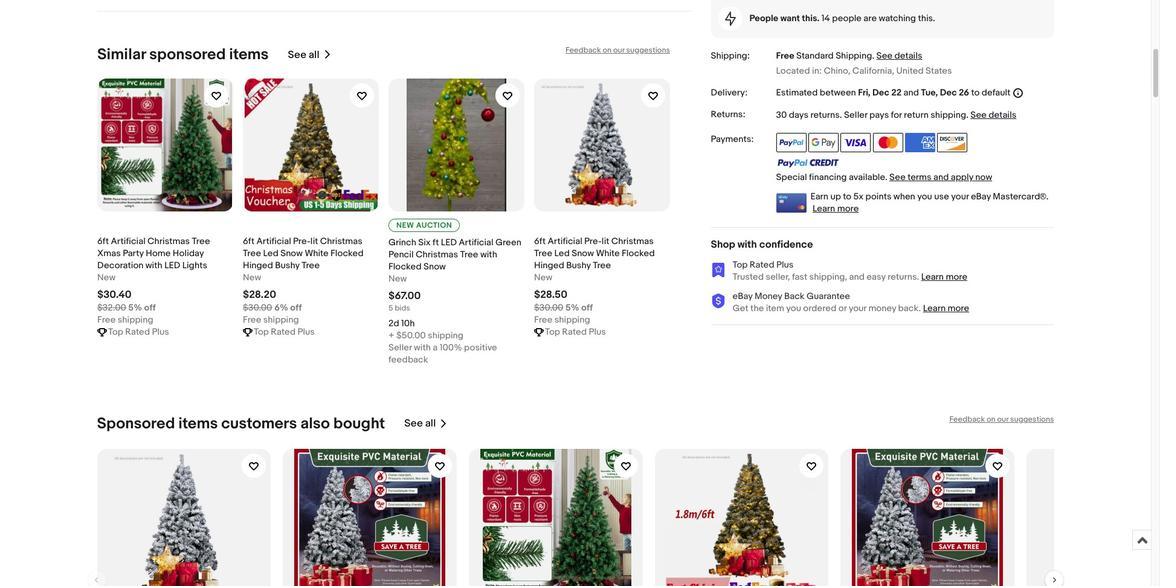 Task type: vqa. For each thing, say whether or not it's contained in the screenshot.
category
no



Task type: describe. For each thing, give the bounding box(es) containing it.
your inside earn up to 5x points when you use your ebay mastercard®. learn more
[[951, 191, 969, 203]]

1 dec from the left
[[873, 87, 890, 99]]

hinged for $28.50
[[534, 260, 564, 271]]

shipping,
[[810, 271, 847, 283]]

see terms and apply now link
[[890, 172, 992, 183]]

on for similar sponsored items
[[602, 45, 611, 55]]

0 horizontal spatial details
[[895, 50, 923, 61]]

rated for $30.40
[[125, 326, 150, 338]]

christmas inside 6ft artificial pre-lit christmas tree led snow white flocked hinged bushy tree new $28.50 $30.00 5% off free shipping
[[611, 235, 653, 247]]

confidence
[[759, 239, 813, 251]]

and for terms
[[934, 172, 949, 183]]

10h
[[401, 318, 414, 329]]

$30.00 for $28.20
[[243, 302, 272, 313]]

ebay inside ebay money back guarantee get the item you ordered or your money back. learn more
[[733, 291, 753, 302]]

xmas
[[97, 248, 120, 259]]

holiday
[[172, 248, 203, 259]]

Top Rated Plus text field
[[545, 326, 606, 338]]

5% inside the 6ft artificial christmas tree xmas party home holiday decoration with led lights new $30.40 $32.00 5% off free shipping
[[128, 302, 142, 313]]

people
[[832, 12, 862, 24]]

led for $28.50
[[554, 248, 569, 259]]

1 horizontal spatial to
[[971, 87, 980, 99]]

see all for sponsored items customers also bought
[[404, 418, 436, 430]]

master card image
[[873, 133, 903, 152]]

see all text field for sponsored items customers also bought
[[404, 418, 436, 430]]

returns:
[[711, 109, 746, 120]]

bought
[[333, 414, 385, 433]]

chino,
[[824, 65, 851, 77]]

off for $28.20
[[290, 302, 302, 313]]

american express image
[[905, 133, 935, 152]]

plus inside top rated plus trusted seller, fast shipping, and easy returns. learn more
[[776, 259, 794, 271]]

estimated
[[776, 87, 818, 99]]

money
[[869, 303, 896, 314]]

rated inside top rated plus trusted seller, fast shipping, and easy returns. learn more
[[750, 259, 774, 271]]

similar sponsored items
[[97, 45, 268, 64]]

22
[[892, 87, 902, 99]]

artificial inside grinch six ft led artificial green pencil christmas tree with flocked snow new $67.00 5 bids 2d 10h + $50.00 shipping seller with a 100% positive feedback
[[459, 237, 493, 248]]

ebay money back guarantee get the item you ordered or your money back. learn more
[[733, 291, 969, 314]]

shipping inside 6ft artificial pre-lit christmas tree led snow white flocked hinged bushy tree new $28.20 $30.00 6% off free shipping
[[263, 314, 299, 325]]

your inside ebay money back guarantee get the item you ordered or your money back. learn more
[[849, 303, 867, 314]]

artificial for $28.50
[[547, 235, 582, 247]]

1 vertical spatial items
[[178, 414, 218, 433]]

shipping inside the 6ft artificial christmas tree xmas party home holiday decoration with led lights new $30.40 $32.00 5% off free shipping
[[117, 314, 153, 325]]

trusted
[[733, 271, 764, 283]]

shipping
[[836, 50, 872, 61]]

see all link for similar sponsored items
[[288, 45, 331, 64]]

decoration
[[97, 260, 143, 271]]

6%
[[274, 302, 288, 313]]

people
[[750, 12, 779, 24]]

rated for $28.50
[[562, 326, 587, 338]]

customers
[[221, 414, 297, 433]]

returns.
[[888, 271, 919, 283]]

hinged for $28.20
[[243, 260, 273, 271]]

top rated plus text field for $28.20
[[254, 326, 314, 338]]

with details__icon image for ebay
[[711, 293, 725, 309]]

1 horizontal spatial items
[[229, 45, 268, 64]]

with left a at the left of page
[[414, 342, 431, 353]]

christmas inside 6ft artificial pre-lit christmas tree led snow white flocked hinged bushy tree new $28.20 $30.00 6% off free shipping
[[320, 235, 362, 247]]

states
[[926, 65, 952, 77]]

top for $30.40
[[108, 326, 123, 338]]

free shipping text field for $32.00
[[97, 314, 153, 326]]

new inside the 6ft artificial christmas tree xmas party home holiday decoration with led lights new $30.40 $32.00 5% off free shipping
[[97, 272, 115, 283]]

flocked for $28.50
[[622, 248, 655, 259]]

2d 10h text field
[[388, 318, 414, 330]]

christmas inside grinch six ft led artificial green pencil christmas tree with flocked snow new $67.00 5 bids 2d 10h + $50.00 shipping seller with a 100% positive feedback
[[416, 249, 458, 260]]

with details__icon image for people
[[725, 11, 736, 26]]

previous price $30.00 6% off text field
[[243, 302, 302, 314]]

sponsored items customers also bought
[[97, 414, 385, 433]]

2 this. from the left
[[918, 12, 935, 24]]

pencil
[[388, 249, 413, 260]]

ebay inside earn up to 5x points when you use your ebay mastercard®. learn more
[[971, 191, 991, 203]]

days
[[789, 109, 809, 121]]

available.
[[849, 172, 888, 183]]

see all for similar sponsored items
[[288, 48, 319, 60]]

special financing available. see terms and apply now
[[776, 172, 992, 183]]

artificial for $28.20
[[256, 235, 291, 247]]

$50.00
[[396, 330, 426, 341]]

tue,
[[921, 87, 938, 99]]

guarantee
[[807, 291, 850, 302]]

money
[[755, 291, 782, 302]]

$28.20
[[243, 289, 276, 301]]

terms
[[908, 172, 932, 183]]

top rated plus trusted seller, fast shipping, and easy returns. learn more
[[733, 259, 968, 283]]

you inside earn up to 5x points when you use your ebay mastercard®. learn more
[[917, 191, 932, 203]]

feedback on our suggestions for sponsored items customers also bought
[[950, 414, 1054, 424]]

new
[[396, 220, 414, 230]]

payments:
[[711, 134, 754, 145]]

learn inside earn up to 5x points when you use your ebay mastercard®. learn more
[[813, 203, 835, 215]]

back
[[784, 291, 805, 302]]

between
[[820, 87, 856, 99]]

30
[[776, 109, 787, 121]]

6ft artificial christmas tree xmas party home holiday decoration with led lights new $30.40 $32.00 5% off free shipping
[[97, 235, 210, 325]]

want
[[781, 12, 800, 24]]

for
[[891, 109, 902, 121]]

standard
[[796, 50, 834, 61]]

Free shipping text field
[[243, 314, 299, 326]]

california,
[[853, 65, 895, 77]]

top rated plus for $28.20
[[254, 326, 314, 338]]

shipping:
[[711, 50, 750, 61]]

fast
[[792, 271, 807, 283]]

people want this. 14 people are watching this.
[[750, 12, 935, 24]]

with details__icon image for top
[[711, 262, 725, 277]]

free inside 6ft artificial pre-lit christmas tree led snow white flocked hinged bushy tree new $28.20 $30.00 6% off free shipping
[[243, 314, 261, 325]]

new auction
[[396, 220, 452, 230]]

estimated between fri, dec 22 and tue, dec 26 to default
[[776, 87, 1011, 99]]

free inside the 6ft artificial christmas tree xmas party home holiday decoration with led lights new $30.40 $32.00 5% off free shipping
[[97, 314, 115, 325]]

with down "green"
[[480, 249, 497, 260]]

learn more link for get the item you ordered or your money back.
[[923, 303, 969, 314]]

ft
[[432, 237, 439, 248]]

returns
[[811, 109, 840, 121]]

points
[[866, 191, 892, 203]]

0 horizontal spatial .
[[840, 109, 842, 121]]

the
[[751, 303, 764, 314]]

seller,
[[766, 271, 790, 283]]

a
[[433, 342, 437, 353]]

discover image
[[937, 133, 968, 152]]

pays
[[870, 109, 889, 121]]

shipping inside 6ft artificial pre-lit christmas tree led snow white flocked hinged bushy tree new $28.50 $30.00 5% off free shipping
[[554, 314, 590, 325]]

5
[[388, 303, 393, 313]]

$67.00
[[388, 290, 420, 302]]

are
[[864, 12, 877, 24]]

Seller with a 100% positive feedback text field
[[388, 342, 524, 366]]

free inside 6ft artificial pre-lit christmas tree led snow white flocked hinged bushy tree new $28.50 $30.00 5% off free shipping
[[534, 314, 552, 325]]

led inside grinch six ft led artificial green pencil christmas tree with flocked snow new $67.00 5 bids 2d 10h + $50.00 shipping seller with a 100% positive feedback
[[441, 237, 457, 248]]

our for similar sponsored items
[[613, 45, 624, 55]]

paypal credit image
[[776, 159, 839, 168]]

located
[[776, 65, 810, 77]]

6ft for $28.20
[[243, 235, 254, 247]]

shop
[[711, 239, 735, 251]]

new inside grinch six ft led artificial green pencil christmas tree with flocked snow new $67.00 5 bids 2d 10h + $50.00 shipping seller with a 100% positive feedback
[[388, 273, 407, 284]]

green
[[495, 237, 521, 248]]

6ft for $30.40
[[97, 235, 109, 247]]

get
[[733, 303, 749, 314]]

financing
[[809, 172, 847, 183]]

default
[[982, 87, 1011, 99]]

auction
[[416, 220, 452, 230]]

+
[[388, 330, 394, 341]]

feedback for sponsored items customers also bought
[[950, 414, 985, 424]]

top rated plus for $32.00
[[108, 326, 169, 338]]

feedback on our suggestions link for similar sponsored items
[[565, 45, 670, 55]]

new inside 6ft artificial pre-lit christmas tree led snow white flocked hinged bushy tree new $28.50 $30.00 5% off free shipping
[[534, 272, 552, 283]]

artificial for $30.40
[[111, 235, 145, 247]]

positive
[[464, 342, 497, 353]]

100%
[[439, 342, 462, 353]]

+ $50.00 shipping text field
[[388, 330, 463, 342]]

snow for $28.20
[[280, 248, 302, 259]]

5% inside 6ft artificial pre-lit christmas tree led snow white flocked hinged bushy tree new $28.50 $30.00 5% off free shipping
[[565, 302, 579, 313]]

shipping down the 26
[[931, 109, 966, 121]]

26
[[959, 87, 969, 99]]

united
[[897, 65, 924, 77]]

pre- for $28.20
[[293, 235, 310, 247]]

ordered
[[803, 303, 837, 314]]

previous price $30.00 5% off text field
[[534, 302, 593, 314]]

snow for $28.50
[[571, 248, 594, 259]]

sponsored
[[97, 414, 175, 433]]

white for $28.50
[[596, 248, 620, 259]]

on for sponsored items customers also bought
[[987, 414, 996, 424]]



Task type: locate. For each thing, give the bounding box(es) containing it.
0 horizontal spatial snow
[[280, 248, 302, 259]]

1 horizontal spatial seller
[[844, 109, 868, 121]]

1 vertical spatial see all link
[[404, 414, 448, 433]]

with details__icon image left the get
[[711, 293, 725, 309]]

0 vertical spatial see all text field
[[288, 48, 319, 60]]

when
[[894, 191, 915, 203]]

0 vertical spatial our
[[613, 45, 624, 55]]

$30.40 text field
[[97, 289, 131, 301]]

0 horizontal spatial ebay
[[733, 291, 753, 302]]

top for $28.20
[[254, 326, 269, 338]]

6ft inside the 6ft artificial christmas tree xmas party home holiday decoration with led lights new $30.40 $32.00 5% off free shipping
[[97, 235, 109, 247]]

0 vertical spatial all
[[308, 48, 319, 60]]

also
[[300, 414, 330, 433]]

shipping up 100%
[[428, 330, 463, 341]]

off right $32.00 on the left bottom of the page
[[144, 302, 155, 313]]

new text field up $67.00
[[388, 273, 407, 285]]

new text field for $30.40
[[97, 272, 115, 284]]

0 horizontal spatial $30.00
[[243, 302, 272, 313]]

Free shipping text field
[[97, 314, 153, 326], [534, 314, 590, 326]]

white for $28.20
[[304, 248, 328, 259]]

hinged inside 6ft artificial pre-lit christmas tree led snow white flocked hinged bushy tree new $28.20 $30.00 6% off free shipping
[[243, 260, 273, 271]]

0 horizontal spatial top rated plus
[[108, 326, 169, 338]]

learn more link right 'back.'
[[923, 303, 969, 314]]

feedback
[[388, 354, 428, 365]]

free shipping text field for $28.50
[[534, 314, 590, 326]]

1 horizontal spatial white
[[596, 248, 620, 259]]

0 horizontal spatial your
[[849, 303, 867, 314]]

plus for $30.40
[[152, 326, 169, 338]]

rated inside text box
[[562, 326, 587, 338]]

2 bushy from the left
[[566, 260, 591, 271]]

hinged up $28.50 text field
[[534, 260, 564, 271]]

top rated plus down 6%
[[254, 326, 314, 338]]

off
[[144, 302, 155, 313], [290, 302, 302, 313], [581, 302, 593, 313]]

Top Rated Plus text field
[[108, 326, 169, 338], [254, 326, 314, 338]]

top rated plus text field for $32.00
[[108, 326, 169, 338]]

$30.40
[[97, 289, 131, 301]]

new text field for $28.20
[[243, 272, 261, 284]]

0 horizontal spatial to
[[843, 191, 852, 203]]

new text field down decoration at the top
[[97, 272, 115, 284]]

1 horizontal spatial this.
[[918, 12, 935, 24]]

off inside the 6ft artificial christmas tree xmas party home holiday decoration with led lights new $30.40 $32.00 5% off free shipping
[[144, 302, 155, 313]]

all for sponsored items customers also bought
[[425, 418, 436, 430]]

apply
[[951, 172, 973, 183]]

return
[[904, 109, 929, 121]]

previous price $32.00 5% off text field
[[97, 302, 155, 314]]

free down $32.00 on the left bottom of the page
[[97, 314, 115, 325]]

0 vertical spatial on
[[602, 45, 611, 55]]

1 white from the left
[[304, 248, 328, 259]]

pre-
[[293, 235, 310, 247], [584, 235, 601, 247]]

2 horizontal spatial 6ft
[[534, 235, 545, 247]]

0 vertical spatial you
[[917, 191, 932, 203]]

learn right 'back.'
[[923, 303, 946, 314]]

$30.00 for $28.50
[[534, 302, 563, 313]]

details up united
[[895, 50, 923, 61]]

tree inside the 6ft artificial christmas tree xmas party home holiday decoration with led lights new $30.40 $32.00 5% off free shipping
[[192, 235, 210, 247]]

artificial inside 6ft artificial pre-lit christmas tree led snow white flocked hinged bushy tree new $28.20 $30.00 6% off free shipping
[[256, 235, 291, 247]]

2 pre- from the left
[[584, 235, 601, 247]]

1 horizontal spatial led
[[441, 237, 457, 248]]

0 vertical spatial and
[[904, 87, 919, 99]]

6ft inside 6ft artificial pre-lit christmas tree led snow white flocked hinged bushy tree new $28.20 $30.00 6% off free shipping
[[243, 235, 254, 247]]

suggestions for similar sponsored items
[[626, 45, 670, 55]]

feedback on our suggestions for similar sponsored items
[[565, 45, 670, 55]]

use
[[934, 191, 949, 203]]

$30.00 down "$28.20" text box
[[243, 302, 272, 313]]

dec left 22
[[873, 87, 890, 99]]

with details__icon image left people on the top right
[[725, 11, 736, 26]]

lit
[[310, 235, 318, 247], [601, 235, 609, 247]]

1 horizontal spatial your
[[951, 191, 969, 203]]

1 vertical spatial all
[[425, 418, 436, 430]]

. up california,
[[872, 50, 874, 61]]

2 vertical spatial more
[[948, 303, 969, 314]]

learn more link for earn up to 5x points when you use your ebay mastercard®.
[[813, 203, 859, 215]]

$30.00 down $28.50 text field
[[534, 302, 563, 313]]

earn
[[811, 191, 829, 203]]

1 vertical spatial suggestions
[[1010, 414, 1054, 424]]

free down $28.50
[[534, 314, 552, 325]]

1 vertical spatial feedback
[[950, 414, 985, 424]]

1 pre- from the left
[[293, 235, 310, 247]]

feedback on our suggestions
[[565, 45, 670, 55], [950, 414, 1054, 424]]

1 lit from the left
[[310, 235, 318, 247]]

item
[[766, 303, 784, 314]]

2 lit from the left
[[601, 235, 609, 247]]

0 horizontal spatial feedback on our suggestions
[[565, 45, 670, 55]]

3 top rated plus from the left
[[545, 326, 606, 338]]

5% up top rated plus text box
[[565, 302, 579, 313]]

1 new text field from the left
[[97, 272, 115, 284]]

5% right $32.00 on the left bottom of the page
[[128, 302, 142, 313]]

1 horizontal spatial our
[[997, 414, 1009, 424]]

led inside 6ft artificial pre-lit christmas tree led snow white flocked hinged bushy tree new $28.50 $30.00 5% off free shipping
[[554, 248, 569, 259]]

in:
[[812, 65, 822, 77]]

top inside top rated plus text box
[[545, 326, 560, 338]]

new text field for $67.00
[[388, 273, 407, 285]]

1 vertical spatial see all text field
[[404, 418, 436, 430]]

you inside ebay money back guarantee get the item you ordered or your money back. learn more
[[786, 303, 801, 314]]

more right 'back.'
[[948, 303, 969, 314]]

0 vertical spatial seller
[[844, 109, 868, 121]]

0 horizontal spatial free shipping text field
[[97, 314, 153, 326]]

2 hinged from the left
[[534, 260, 564, 271]]

0 vertical spatial suggestions
[[626, 45, 670, 55]]

shipping down $32.00 on the left bottom of the page
[[117, 314, 153, 325]]

more inside ebay money back guarantee get the item you ordered or your money back. learn more
[[948, 303, 969, 314]]

led up $28.50
[[554, 248, 569, 259]]

led
[[263, 248, 278, 259], [554, 248, 569, 259]]

1 vertical spatial ebay
[[733, 291, 753, 302]]

2 5% from the left
[[565, 302, 579, 313]]

led for $28.20
[[263, 248, 278, 259]]

0 horizontal spatial suggestions
[[626, 45, 670, 55]]

1 hinged from the left
[[243, 260, 273, 271]]

bushy inside 6ft artificial pre-lit christmas tree led snow white flocked hinged bushy tree new $28.50 $30.00 5% off free shipping
[[566, 260, 591, 271]]

artificial left "green"
[[459, 237, 493, 248]]

top up trusted
[[733, 259, 748, 271]]

2 white from the left
[[596, 248, 620, 259]]

6ft up $28.20
[[243, 235, 254, 247]]

See all text field
[[288, 48, 319, 60], [404, 418, 436, 430]]

more down 5x at top
[[837, 203, 859, 215]]

now
[[976, 172, 992, 183]]

0 horizontal spatial top rated plus text field
[[108, 326, 169, 338]]

lit for $28.20
[[310, 235, 318, 247]]

hinged up "$28.20" text box
[[243, 260, 273, 271]]

all
[[308, 48, 319, 60], [425, 418, 436, 430]]

flocked inside 6ft artificial pre-lit christmas tree led snow white flocked hinged bushy tree new $28.20 $30.00 6% off free shipping
[[330, 248, 363, 259]]

bushy for $28.20
[[275, 260, 299, 271]]

and right 22
[[904, 87, 919, 99]]

5 bids text field
[[388, 303, 410, 313]]

0 vertical spatial your
[[951, 191, 969, 203]]

top rated plus down previous price $30.00 5% off text field
[[545, 326, 606, 338]]

1 vertical spatial feedback on our suggestions
[[950, 414, 1054, 424]]

1 horizontal spatial details
[[989, 109, 1017, 121]]

shipping inside grinch six ft led artificial green pencil christmas tree with flocked snow new $67.00 5 bids 2d 10h + $50.00 shipping seller with a 100% positive feedback
[[428, 330, 463, 341]]

led inside 6ft artificial pre-lit christmas tree led snow white flocked hinged bushy tree new $28.20 $30.00 6% off free shipping
[[263, 248, 278, 259]]

0 vertical spatial see all
[[288, 48, 319, 60]]

shipping
[[931, 109, 966, 121], [117, 314, 153, 325], [263, 314, 299, 325], [554, 314, 590, 325], [428, 330, 463, 341]]

rated for $28.20
[[271, 326, 295, 338]]

and for 22
[[904, 87, 919, 99]]

and left easy in the top right of the page
[[849, 271, 865, 283]]

6ft artificial pre-lit christmas tree led snow white flocked hinged bushy tree new $28.20 $30.00 6% off free shipping
[[243, 235, 363, 325]]

0 horizontal spatial items
[[178, 414, 218, 433]]

led down home
[[164, 260, 180, 271]]

6ft up "xmas"
[[97, 235, 109, 247]]

delivery:
[[711, 87, 748, 99]]

lit for $28.50
[[601, 235, 609, 247]]

learn inside top rated plus trusted seller, fast shipping, and easy returns. learn more
[[921, 271, 944, 283]]

0 horizontal spatial new text field
[[97, 272, 115, 284]]

0 horizontal spatial seller
[[388, 342, 412, 353]]

led right ft
[[441, 237, 457, 248]]

plus down previous price $30.00 6% off text box
[[297, 326, 314, 338]]

watching
[[879, 12, 916, 24]]

2 vertical spatial learn
[[923, 303, 946, 314]]

free
[[776, 50, 794, 61], [97, 314, 115, 325], [243, 314, 261, 325], [534, 314, 552, 325]]

rated down previous price $30.00 5% off text field
[[562, 326, 587, 338]]

located in: chino, california, united states
[[776, 65, 952, 77]]

earn up to 5x points when you use your ebay mastercard®. learn more
[[811, 191, 1049, 215]]

0 horizontal spatial see all text field
[[288, 48, 319, 60]]

6ft right "green"
[[534, 235, 545, 247]]

rated down previous price $32.00 5% off text field
[[125, 326, 150, 338]]

1 5% from the left
[[128, 302, 142, 313]]

dec
[[873, 87, 890, 99], [940, 87, 957, 99]]

learn more link
[[813, 203, 859, 215], [921, 271, 968, 283], [923, 303, 969, 314]]

bushy for $28.50
[[566, 260, 591, 271]]

plus for $28.50
[[589, 326, 606, 338]]

tree inside grinch six ft led artificial green pencil christmas tree with flocked snow new $67.00 5 bids 2d 10h + $50.00 shipping seller with a 100% positive feedback
[[460, 249, 478, 260]]

1 horizontal spatial see details link
[[971, 109, 1017, 121]]

party
[[122, 248, 143, 259]]

bushy up $28.50 text field
[[566, 260, 591, 271]]

suggestions for sponsored items customers also bought
[[1010, 414, 1054, 424]]

1 horizontal spatial led
[[554, 248, 569, 259]]

see details link for standard shipping . see details
[[877, 50, 923, 61]]

pre- inside 6ft artificial pre-lit christmas tree led snow white flocked hinged bushy tree new $28.20 $30.00 6% off free shipping
[[293, 235, 310, 247]]

top rated plus down previous price $32.00 5% off text field
[[108, 326, 169, 338]]

New text field
[[243, 272, 261, 284], [388, 273, 407, 285]]

see all text field for similar sponsored items
[[288, 48, 319, 60]]

snow inside grinch six ft led artificial green pencil christmas tree with flocked snow new $67.00 5 bids 2d 10h + $50.00 shipping seller with a 100% positive feedback
[[423, 261, 446, 272]]

easy
[[867, 271, 886, 283]]

with inside the 6ft artificial christmas tree xmas party home holiday decoration with led lights new $30.40 $32.00 5% off free shipping
[[145, 260, 162, 271]]

top rated plus text field down previous price $32.00 5% off text field
[[108, 326, 169, 338]]

2 free shipping text field from the left
[[534, 314, 590, 326]]

0 vertical spatial more
[[837, 203, 859, 215]]

tree
[[192, 235, 210, 247], [243, 248, 261, 259], [534, 248, 552, 259], [460, 249, 478, 260], [301, 260, 319, 271], [593, 260, 611, 271]]

0 horizontal spatial pre-
[[293, 235, 310, 247]]

led inside the 6ft artificial christmas tree xmas party home holiday decoration with led lights new $30.40 $32.00 5% off free shipping
[[164, 260, 180, 271]]

new up $28.50 text field
[[534, 272, 552, 283]]

top rated plus for $28.50
[[545, 326, 606, 338]]

free down "$28.20" text box
[[243, 314, 261, 325]]

1 horizontal spatial see all text field
[[404, 418, 436, 430]]

google pay image
[[808, 133, 839, 152]]

lit inside 6ft artificial pre-lit christmas tree led snow white flocked hinged bushy tree new $28.20 $30.00 6% off free shipping
[[310, 235, 318, 247]]

with details__icon image down shop
[[711, 262, 725, 277]]

1 horizontal spatial lit
[[601, 235, 609, 247]]

artificial up $28.50
[[547, 235, 582, 247]]

sponsored
[[149, 45, 225, 64]]

1 top rated plus from the left
[[108, 326, 169, 338]]

top rated plus text field down 6%
[[254, 326, 314, 338]]

1 vertical spatial learn more link
[[921, 271, 968, 283]]

new text field up $28.50 text field
[[534, 272, 552, 284]]

more inside earn up to 5x points when you use your ebay mastercard®. learn more
[[837, 203, 859, 215]]

white
[[304, 248, 328, 259], [596, 248, 620, 259]]

0 vertical spatial details
[[895, 50, 923, 61]]

white inside 6ft artificial pre-lit christmas tree led snow white flocked hinged bushy tree new $28.50 $30.00 5% off free shipping
[[596, 248, 620, 259]]

6ft for $28.50
[[534, 235, 545, 247]]

snow inside 6ft artificial pre-lit christmas tree led snow white flocked hinged bushy tree new $28.50 $30.00 5% off free shipping
[[571, 248, 594, 259]]

5x
[[854, 191, 864, 203]]

. down the 26
[[966, 109, 969, 121]]

top down previous price $30.00 6% off text box
[[254, 326, 269, 338]]

similar
[[97, 45, 146, 64]]

2 led from the left
[[554, 248, 569, 259]]

you left use
[[917, 191, 932, 203]]

ebay up the get
[[733, 291, 753, 302]]

shipping up top rated plus text box
[[554, 314, 590, 325]]

1 horizontal spatial on
[[987, 414, 996, 424]]

free up located
[[776, 50, 794, 61]]

$32.00
[[97, 302, 126, 313]]

more right returns. at the right top
[[946, 271, 968, 283]]

new text field for new
[[534, 272, 552, 284]]

bushy inside 6ft artificial pre-lit christmas tree led snow white flocked hinged bushy tree new $28.20 $30.00 6% off free shipping
[[275, 260, 299, 271]]

1 horizontal spatial free shipping text field
[[534, 314, 590, 326]]

2 top rated plus text field from the left
[[254, 326, 314, 338]]

1 horizontal spatial flocked
[[388, 261, 421, 272]]

learn more link down the up
[[813, 203, 859, 215]]

30 days returns . seller pays for return shipping . see details
[[776, 109, 1017, 121]]

1 horizontal spatial top rated plus text field
[[254, 326, 314, 338]]

top down $32.00 on the left bottom of the page
[[108, 326, 123, 338]]

flocked
[[330, 248, 363, 259], [622, 248, 655, 259], [388, 261, 421, 272]]

and up use
[[934, 172, 949, 183]]

christmas inside the 6ft artificial christmas tree xmas party home holiday decoration with led lights new $30.40 $32.00 5% off free shipping
[[147, 235, 190, 247]]

off inside 6ft artificial pre-lit christmas tree led snow white flocked hinged bushy tree new $28.50 $30.00 5% off free shipping
[[581, 302, 593, 313]]

feedback on our suggestions link
[[565, 45, 670, 55], [950, 414, 1054, 424]]

New text field
[[97, 272, 115, 284], [534, 272, 552, 284]]

feedback on our suggestions link for sponsored items customers also bought
[[950, 414, 1054, 424]]

3 off from the left
[[581, 302, 593, 313]]

2 horizontal spatial snow
[[571, 248, 594, 259]]

1 6ft from the left
[[97, 235, 109, 247]]

off up top rated plus text box
[[581, 302, 593, 313]]

artificial inside 6ft artificial pre-lit christmas tree led snow white flocked hinged bushy tree new $28.50 $30.00 5% off free shipping
[[547, 235, 582, 247]]

artificial inside the 6ft artificial christmas tree xmas party home holiday decoration with led lights new $30.40 $32.00 5% off free shipping
[[111, 235, 145, 247]]

with details__icon image
[[725, 11, 736, 26], [711, 262, 725, 277], [711, 293, 725, 309]]

0 horizontal spatial this.
[[802, 12, 820, 24]]

more inside top rated plus trusted seller, fast shipping, and easy returns. learn more
[[946, 271, 968, 283]]

1 vertical spatial seller
[[388, 342, 412, 353]]

and
[[904, 87, 919, 99], [934, 172, 949, 183], [849, 271, 865, 283]]

pre- inside 6ft artificial pre-lit christmas tree led snow white flocked hinged bushy tree new $28.50 $30.00 5% off free shipping
[[584, 235, 601, 247]]

1 vertical spatial feedback on our suggestions link
[[950, 414, 1054, 424]]

see details link up united
[[877, 50, 923, 61]]

$28.50 text field
[[534, 289, 567, 301]]

1 vertical spatial your
[[849, 303, 867, 314]]

bushy
[[275, 260, 299, 271], [566, 260, 591, 271]]

our for sponsored items customers also bought
[[997, 414, 1009, 424]]

new
[[97, 272, 115, 283], [243, 272, 261, 283], [534, 272, 552, 283], [388, 273, 407, 284]]

your right use
[[951, 191, 969, 203]]

to inside earn up to 5x points when you use your ebay mastercard®. learn more
[[843, 191, 852, 203]]

fri,
[[858, 87, 871, 99]]

top inside top rated plus trusted seller, fast shipping, and easy returns. learn more
[[733, 259, 748, 271]]

. down between
[[840, 109, 842, 121]]

you down back
[[786, 303, 801, 314]]

new text field up "$28.20" text box
[[243, 272, 261, 284]]

top
[[733, 259, 748, 271], [108, 326, 123, 338], [254, 326, 269, 338], [545, 326, 560, 338]]

shop with confidence
[[711, 239, 813, 251]]

2 new text field from the left
[[534, 272, 552, 284]]

6ft artificial pre-lit christmas tree led snow white flocked hinged bushy tree new $28.50 $30.00 5% off free shipping
[[534, 235, 655, 325]]

1 horizontal spatial pre-
[[584, 235, 601, 247]]

0 horizontal spatial hinged
[[243, 260, 273, 271]]

visa image
[[841, 133, 871, 152]]

off for $28.50
[[581, 302, 593, 313]]

0 horizontal spatial feedback
[[565, 45, 601, 55]]

ebay down now
[[971, 191, 991, 203]]

1 bushy from the left
[[275, 260, 299, 271]]

bids
[[395, 303, 410, 313]]

0 vertical spatial ebay
[[971, 191, 991, 203]]

0 horizontal spatial lit
[[310, 235, 318, 247]]

0 horizontal spatial led
[[263, 248, 278, 259]]

snow inside 6ft artificial pre-lit christmas tree led snow white flocked hinged bushy tree new $28.20 $30.00 6% off free shipping
[[280, 248, 302, 259]]

this. left 14
[[802, 12, 820, 24]]

1 vertical spatial our
[[997, 414, 1009, 424]]

led
[[441, 237, 457, 248], [164, 260, 180, 271]]

1 free shipping text field from the left
[[97, 314, 153, 326]]

learn down earn
[[813, 203, 835, 215]]

0 horizontal spatial dec
[[873, 87, 890, 99]]

free shipping text field down $32.00 on the left bottom of the page
[[97, 314, 153, 326]]

1 horizontal spatial feedback on our suggestions link
[[950, 414, 1054, 424]]

0 vertical spatial led
[[441, 237, 457, 248]]

details
[[895, 50, 923, 61], [989, 109, 1017, 121]]

see all link for sponsored items customers also bought
[[404, 414, 448, 433]]

1 vertical spatial on
[[987, 414, 996, 424]]

0 horizontal spatial see details link
[[877, 50, 923, 61]]

2 horizontal spatial off
[[581, 302, 593, 313]]

back.
[[898, 303, 921, 314]]

white inside 6ft artificial pre-lit christmas tree led snow white flocked hinged bushy tree new $28.20 $30.00 6% off free shipping
[[304, 248, 328, 259]]

seller left pays
[[844, 109, 868, 121]]

1 $30.00 from the left
[[243, 302, 272, 313]]

learn more link right returns. at the right top
[[921, 271, 968, 283]]

snow up previous price $30.00 5% off text field
[[571, 248, 594, 259]]

and inside top rated plus trusted seller, fast shipping, and easy returns. learn more
[[849, 271, 865, 283]]

details down default
[[989, 109, 1017, 121]]

2 off from the left
[[290, 302, 302, 313]]

0 horizontal spatial you
[[786, 303, 801, 314]]

bushy up $28.20
[[275, 260, 299, 271]]

learn right returns. at the right top
[[921, 271, 944, 283]]

$30.00 inside 6ft artificial pre-lit christmas tree led snow white flocked hinged bushy tree new $28.20 $30.00 6% off free shipping
[[243, 302, 272, 313]]

snow down ft
[[423, 261, 446, 272]]

1 horizontal spatial .
[[872, 50, 874, 61]]

top down previous price $30.00 5% off text field
[[545, 326, 560, 338]]

1 horizontal spatial hinged
[[534, 260, 564, 271]]

5%
[[128, 302, 142, 313], [565, 302, 579, 313]]

off right 6%
[[290, 302, 302, 313]]

flocked inside grinch six ft led artificial green pencil christmas tree with flocked snow new $67.00 5 bids 2d 10h + $50.00 shipping seller with a 100% positive feedback
[[388, 261, 421, 272]]

2 horizontal spatial .
[[966, 109, 969, 121]]

3 6ft from the left
[[534, 235, 545, 247]]

dec left the 26
[[940, 87, 957, 99]]

0 vertical spatial learn
[[813, 203, 835, 215]]

with down home
[[145, 260, 162, 271]]

special
[[776, 172, 807, 183]]

0 horizontal spatial feedback on our suggestions link
[[565, 45, 670, 55]]

your right 'or'
[[849, 303, 867, 314]]

plus
[[776, 259, 794, 271], [152, 326, 169, 338], [297, 326, 314, 338], [589, 326, 606, 338]]

more
[[837, 203, 859, 215], [946, 271, 968, 283], [948, 303, 969, 314]]

free shipping text field down $28.50
[[534, 314, 590, 326]]

new inside 6ft artificial pre-lit christmas tree led snow white flocked hinged bushy tree new $28.20 $30.00 6% off free shipping
[[243, 272, 261, 283]]

1 horizontal spatial top rated plus
[[254, 326, 314, 338]]

plus for $28.20
[[297, 326, 314, 338]]

flocked inside 6ft artificial pre-lit christmas tree led snow white flocked hinged bushy tree new $28.50 $30.00 5% off free shipping
[[622, 248, 655, 259]]

all for similar sponsored items
[[308, 48, 319, 60]]

see details link for 30 days returns . seller pays for return shipping . see details
[[971, 109, 1017, 121]]

plus up seller,
[[776, 259, 794, 271]]

0 horizontal spatial see all
[[288, 48, 319, 60]]

0 vertical spatial feedback on our suggestions
[[565, 45, 670, 55]]

1 horizontal spatial 6ft
[[243, 235, 254, 247]]

with right shop
[[738, 239, 757, 251]]

1 horizontal spatial bushy
[[566, 260, 591, 271]]

0 vertical spatial items
[[229, 45, 268, 64]]

artificial up 'party'
[[111, 235, 145, 247]]

$30.00 inside 6ft artificial pre-lit christmas tree led snow white flocked hinged bushy tree new $28.50 $30.00 5% off free shipping
[[534, 302, 563, 313]]

1 vertical spatial details
[[989, 109, 1017, 121]]

1 top rated plus text field from the left
[[108, 326, 169, 338]]

14
[[822, 12, 830, 24]]

snow up 6%
[[280, 248, 302, 259]]

1 vertical spatial led
[[164, 260, 180, 271]]

2 horizontal spatial top rated plus
[[545, 326, 606, 338]]

2 vertical spatial learn more link
[[923, 303, 969, 314]]

1 off from the left
[[144, 302, 155, 313]]

2 top rated plus from the left
[[254, 326, 314, 338]]

1 horizontal spatial new text field
[[534, 272, 552, 284]]

grinch
[[388, 237, 416, 248]]

new up "$28.20" text box
[[243, 272, 261, 283]]

2 vertical spatial and
[[849, 271, 865, 283]]

plus down previous price $30.00 5% off text field
[[589, 326, 606, 338]]

our
[[613, 45, 624, 55], [997, 414, 1009, 424]]

1 vertical spatial more
[[946, 271, 968, 283]]

hinged inside 6ft artificial pre-lit christmas tree led snow white flocked hinged bushy tree new $28.50 $30.00 5% off free shipping
[[534, 260, 564, 271]]

2 horizontal spatial flocked
[[622, 248, 655, 259]]

see all
[[288, 48, 319, 60], [404, 418, 436, 430]]

$28.20 text field
[[243, 289, 276, 301]]

off inside 6ft artificial pre-lit christmas tree led snow white flocked hinged bushy tree new $28.20 $30.00 6% off free shipping
[[290, 302, 302, 313]]

flocked for $28.20
[[330, 248, 363, 259]]

rated down 6%
[[271, 326, 295, 338]]

to left 5x at top
[[843, 191, 852, 203]]

$67.00 text field
[[388, 290, 420, 302]]

top for $28.50
[[545, 326, 560, 338]]

see details link down default
[[971, 109, 1017, 121]]

mastercard®.
[[993, 191, 1049, 203]]

plus inside text box
[[589, 326, 606, 338]]

0 horizontal spatial 6ft
[[97, 235, 109, 247]]

grinch six ft led artificial green pencil christmas tree with flocked snow new $67.00 5 bids 2d 10h + $50.00 shipping seller with a 100% positive feedback
[[388, 237, 521, 365]]

standard shipping . see details
[[796, 50, 923, 61]]

up
[[831, 191, 841, 203]]

shipping down 6%
[[263, 314, 299, 325]]

home
[[145, 248, 170, 259]]

rated up trusted
[[750, 259, 774, 271]]

0 horizontal spatial white
[[304, 248, 328, 259]]

lit inside 6ft artificial pre-lit christmas tree led snow white flocked hinged bushy tree new $28.50 $30.00 5% off free shipping
[[601, 235, 609, 247]]

lights
[[182, 260, 207, 271]]

ebay mastercard image
[[776, 193, 806, 213]]

2 dec from the left
[[940, 87, 957, 99]]

0 vertical spatial see all link
[[288, 45, 331, 64]]

1 led from the left
[[263, 248, 278, 259]]

0 horizontal spatial led
[[164, 260, 180, 271]]

new up $67.00
[[388, 273, 407, 284]]

learn inside ebay money back guarantee get the item you ordered or your money back. learn more
[[923, 303, 946, 314]]

suggestions
[[626, 45, 670, 55], [1010, 414, 1054, 424]]

on
[[602, 45, 611, 55], [987, 414, 996, 424]]

1 this. from the left
[[802, 12, 820, 24]]

new down decoration at the top
[[97, 272, 115, 283]]

2 6ft from the left
[[243, 235, 254, 247]]

top rated plus
[[108, 326, 169, 338], [254, 326, 314, 338], [545, 326, 606, 338]]

plus down previous price $32.00 5% off text field
[[152, 326, 169, 338]]

pre- for $28.50
[[584, 235, 601, 247]]

this. right watching
[[918, 12, 935, 24]]

see all link
[[288, 45, 331, 64], [404, 414, 448, 433]]

see
[[288, 48, 306, 60], [877, 50, 893, 61], [971, 109, 987, 121], [890, 172, 906, 183], [404, 418, 423, 430]]

seller inside grinch six ft led artificial green pencil christmas tree with flocked snow new $67.00 5 bids 2d 10h + $50.00 shipping seller with a 100% positive feedback
[[388, 342, 412, 353]]

1 horizontal spatial all
[[425, 418, 436, 430]]

paypal image
[[776, 133, 806, 152]]

learn more link for trusted seller, fast shipping, and easy returns.
[[921, 271, 968, 283]]

led up "$28.20" text box
[[263, 248, 278, 259]]

6ft inside 6ft artificial pre-lit christmas tree led snow white flocked hinged bushy tree new $28.50 $30.00 5% off free shipping
[[534, 235, 545, 247]]

artificial up $28.20
[[256, 235, 291, 247]]

1 vertical spatial you
[[786, 303, 801, 314]]

seller up feedback
[[388, 342, 412, 353]]

or
[[839, 303, 847, 314]]

0 horizontal spatial see all link
[[288, 45, 331, 64]]

2 $30.00 from the left
[[534, 302, 563, 313]]

feedback for similar sponsored items
[[565, 45, 601, 55]]



